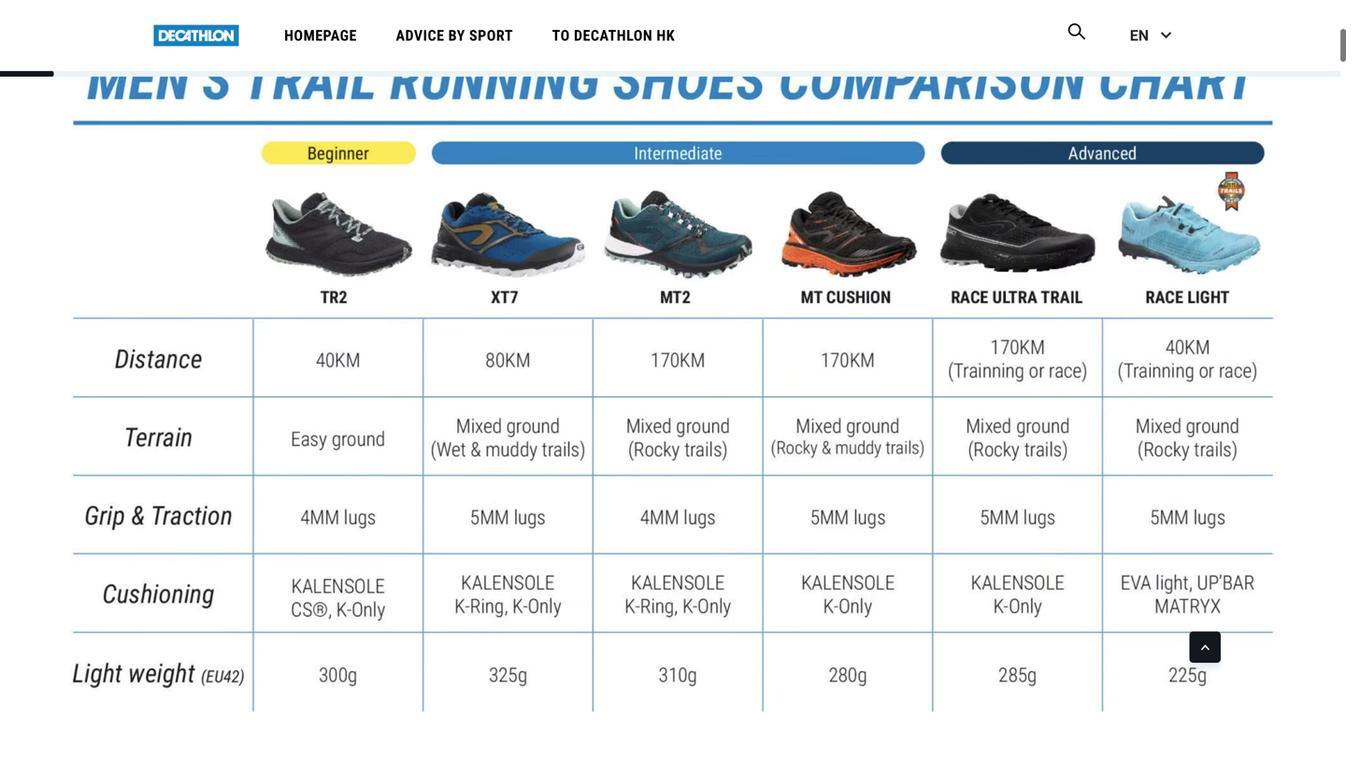 Task type: locate. For each thing, give the bounding box(es) containing it.
men's trail running shoes comparison chart image
[[60, 32, 1287, 714]]

homepage link
[[284, 4, 357, 67]]

homepage
[[284, 27, 357, 44]]

to
[[552, 27, 570, 44]]

to decathlon hk link
[[552, 4, 675, 67]]

sport advice hong-kong image
[[153, 24, 239, 47]]

en
[[1130, 27, 1149, 44]]

to decathlon hk
[[552, 27, 675, 44]]



Task type: describe. For each thing, give the bounding box(es) containing it.
advice by sport link
[[396, 4, 513, 67]]

advice
[[396, 27, 445, 44]]

advice by sport
[[396, 27, 513, 44]]

sport
[[469, 27, 513, 44]]

en button
[[1113, 9, 1188, 62]]

decathlon
[[574, 27, 653, 44]]

by
[[449, 27, 466, 44]]

hk
[[657, 27, 675, 44]]



